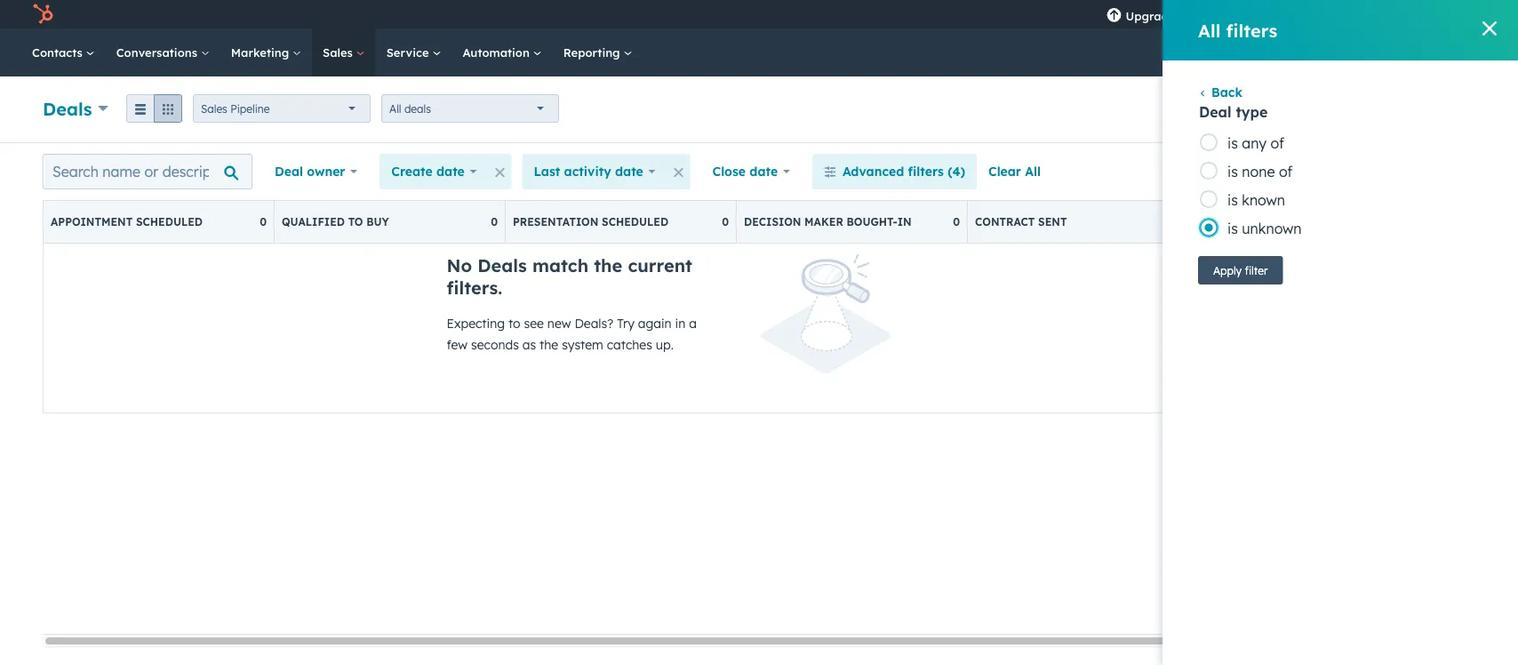 Task type: vqa. For each thing, say whether or not it's contained in the screenshot.
the top Deal
yes



Task type: describe. For each thing, give the bounding box(es) containing it.
marketplaces image
[[1238, 8, 1254, 24]]

close date
[[713, 164, 778, 179]]

sent
[[1039, 215, 1068, 229]]

few
[[447, 337, 468, 353]]

notifications image
[[1335, 8, 1351, 24]]

deal for deal type
[[1200, 103, 1232, 121]]

contract sent
[[976, 215, 1068, 229]]

a
[[689, 316, 697, 331]]

qualified to buy
[[282, 215, 389, 229]]

conversations
[[116, 45, 201, 60]]

marketing
[[231, 45, 293, 60]]

menu containing vhs can fix it!
[[1094, 0, 1498, 28]]

closed
[[1207, 215, 1251, 229]]

apply filter
[[1214, 264, 1268, 277]]

(4)
[[948, 164, 966, 179]]

all filters
[[1199, 19, 1278, 41]]

is for is any of
[[1228, 134, 1239, 152]]

group inside deals banner
[[126, 94, 182, 123]]

create date button
[[380, 154, 489, 189]]

calling icon image
[[1201, 7, 1217, 23]]

last activity date
[[534, 164, 644, 179]]

is any of
[[1228, 134, 1285, 152]]

none
[[1243, 163, 1276, 181]]

date inside last activity date "popup button"
[[615, 164, 644, 179]]

upgrade
[[1126, 8, 1176, 23]]

the inside no deals match the current filters.
[[594, 254, 623, 277]]

clear all button
[[977, 154, 1053, 189]]

0 for decision maker bought-in
[[953, 215, 960, 229]]

contacts
[[32, 45, 86, 60]]

settings image
[[1306, 8, 1322, 24]]

pipeline
[[231, 102, 270, 115]]

to for qualified
[[348, 215, 363, 229]]

actions button
[[1223, 95, 1301, 124]]

unknown
[[1243, 220, 1302, 237]]

close image
[[1483, 21, 1498, 36]]

to for expecting
[[509, 316, 521, 331]]

apply
[[1214, 264, 1242, 277]]

advanced
[[843, 164, 905, 179]]

won
[[1254, 215, 1282, 229]]

type
[[1237, 103, 1268, 121]]

reporting
[[564, 45, 624, 60]]

presentation
[[513, 215, 599, 229]]

qualified
[[282, 215, 345, 229]]

expecting
[[447, 316, 505, 331]]

search button
[[1473, 37, 1503, 68]]

of for is any of
[[1271, 134, 1285, 152]]

all deals button
[[382, 94, 559, 123]]

try
[[617, 316, 635, 331]]

activity
[[564, 164, 612, 179]]

last
[[534, 164, 560, 179]]

date for create date
[[437, 164, 465, 179]]

0 for appointment scheduled
[[260, 215, 267, 229]]

sales for sales pipeline
[[201, 102, 228, 115]]

notifications button
[[1328, 0, 1358, 28]]

marketing link
[[220, 28, 312, 76]]

board actions button
[[1200, 154, 1341, 189]]

Search name or description search field
[[43, 154, 253, 189]]

presentation scheduled
[[513, 215, 669, 229]]

hubspot image
[[32, 4, 53, 25]]

fix
[[1442, 7, 1456, 21]]

back
[[1212, 84, 1243, 100]]

0 for qualified to buy
[[491, 215, 498, 229]]

conversations link
[[106, 28, 220, 76]]

back button
[[1199, 84, 1243, 100]]

marketplaces button
[[1228, 0, 1265, 28]]

catches
[[607, 337, 653, 353]]

can
[[1419, 7, 1439, 21]]

closed won
[[1207, 215, 1282, 229]]

vhs
[[1392, 7, 1416, 21]]

clear
[[989, 164, 1022, 179]]

0 for presentation scheduled
[[722, 215, 729, 229]]

no deals match the current filters.
[[447, 254, 693, 299]]

appointment
[[51, 215, 133, 229]]

expecting to see new deals? try again in a few seconds as the system catches up.
[[447, 316, 697, 353]]

any
[[1243, 134, 1267, 152]]

scheduled for presentation scheduled
[[602, 215, 669, 229]]

up.
[[656, 337, 674, 353]]

deal owner button
[[263, 154, 369, 189]]

in
[[898, 215, 912, 229]]

actions
[[1263, 164, 1308, 179]]

it!
[[1459, 7, 1469, 21]]

sales pipeline
[[201, 102, 270, 115]]

create date
[[391, 164, 465, 179]]

terry turtle image
[[1373, 6, 1389, 22]]

decision maker bought-in
[[744, 215, 912, 229]]

calling icon button
[[1194, 2, 1224, 26]]

all deals
[[390, 102, 431, 115]]

deal type
[[1200, 103, 1268, 121]]

clear all
[[989, 164, 1041, 179]]

upgrade image
[[1107, 8, 1123, 24]]



Task type: locate. For each thing, give the bounding box(es) containing it.
3 is from the top
[[1228, 191, 1239, 209]]

deal down back button
[[1200, 103, 1232, 121]]

see
[[524, 316, 544, 331]]

help button
[[1269, 0, 1299, 28]]

deals
[[405, 102, 431, 115]]

all for all deals
[[390, 102, 402, 115]]

is up closed
[[1228, 191, 1239, 209]]

1 vertical spatial sales
[[201, 102, 228, 115]]

0 vertical spatial of
[[1271, 134, 1285, 152]]

1 horizontal spatial filters
[[1227, 19, 1278, 41]]

0 horizontal spatial the
[[540, 337, 559, 353]]

deals right no
[[478, 254, 527, 277]]

hubspot link
[[21, 4, 67, 25]]

date right 'activity'
[[615, 164, 644, 179]]

2 is from the top
[[1228, 163, 1239, 181]]

Search HubSpot search field
[[1269, 37, 1487, 68]]

1 horizontal spatial the
[[594, 254, 623, 277]]

known
[[1243, 191, 1286, 209]]

is for is unknown
[[1228, 220, 1239, 237]]

2 horizontal spatial all
[[1199, 19, 1221, 41]]

automation
[[463, 45, 533, 60]]

scheduled for appointment scheduled
[[136, 215, 203, 229]]

settings link
[[1302, 5, 1325, 24]]

2 vertical spatial all
[[1026, 164, 1041, 179]]

of right any
[[1271, 134, 1285, 152]]

service link
[[376, 28, 452, 76]]

deal inside deal owner popup button
[[275, 164, 303, 179]]

close date button
[[701, 154, 802, 189]]

0 left contract at the top of page
[[953, 215, 960, 229]]

as
[[523, 337, 536, 353]]

sales
[[323, 45, 356, 60], [201, 102, 228, 115]]

of
[[1271, 134, 1285, 152], [1280, 163, 1293, 181]]

1 vertical spatial deals
[[478, 254, 527, 277]]

the right 'as'
[[540, 337, 559, 353]]

deals?
[[575, 316, 614, 331]]

date inside create date popup button
[[437, 164, 465, 179]]

is left any
[[1228, 134, 1239, 152]]

vhs can fix it! button
[[1362, 0, 1496, 28]]

2 scheduled from the left
[[602, 215, 669, 229]]

1 vertical spatial all
[[390, 102, 402, 115]]

1 horizontal spatial to
[[509, 316, 521, 331]]

date for close date
[[750, 164, 778, 179]]

2 date from the left
[[615, 164, 644, 179]]

1 scheduled from the left
[[136, 215, 203, 229]]

help image
[[1276, 8, 1292, 24]]

date
[[437, 164, 465, 179], [615, 164, 644, 179], [750, 164, 778, 179]]

apply filter button
[[1199, 256, 1284, 285]]

0 vertical spatial deals
[[43, 97, 92, 120]]

sales pipeline button
[[193, 94, 371, 123]]

0 horizontal spatial deal
[[275, 164, 303, 179]]

to inside the expecting to see new deals? try again in a few seconds as the system catches up.
[[509, 316, 521, 331]]

vhs can fix it!
[[1392, 7, 1469, 21]]

2 horizontal spatial date
[[750, 164, 778, 179]]

1 0 from the left
[[260, 215, 267, 229]]

1 horizontal spatial deals
[[478, 254, 527, 277]]

menu
[[1094, 0, 1498, 28]]

sales for sales
[[323, 45, 356, 60]]

is known
[[1228, 191, 1286, 209]]

0 vertical spatial sales
[[323, 45, 356, 60]]

2 0 from the left
[[491, 215, 498, 229]]

all left the deals
[[390, 102, 402, 115]]

seconds
[[471, 337, 519, 353]]

search image
[[1482, 46, 1494, 59]]

advanced filters (4)
[[843, 164, 966, 179]]

maker
[[805, 215, 844, 229]]

date right create
[[437, 164, 465, 179]]

is left none
[[1228, 163, 1239, 181]]

0 horizontal spatial filters
[[908, 164, 944, 179]]

1 horizontal spatial all
[[1026, 164, 1041, 179]]

appointment scheduled
[[51, 215, 203, 229]]

of for is none of
[[1280, 163, 1293, 181]]

all left marketplaces image
[[1199, 19, 1221, 41]]

0 horizontal spatial scheduled
[[136, 215, 203, 229]]

all inside all deals popup button
[[390, 102, 402, 115]]

advanced filters (4) button
[[813, 154, 977, 189]]

0 left "decision" at the top of page
[[722, 215, 729, 229]]

the down presentation scheduled
[[594, 254, 623, 277]]

is for is known
[[1228, 191, 1239, 209]]

board
[[1222, 164, 1259, 179]]

match
[[533, 254, 589, 277]]

0 horizontal spatial sales
[[201, 102, 228, 115]]

deals button
[[43, 96, 109, 121]]

1 horizontal spatial scheduled
[[602, 215, 669, 229]]

filters for all
[[1227, 19, 1278, 41]]

actions
[[1238, 103, 1275, 116]]

owner
[[307, 164, 345, 179]]

deals banner
[[43, 90, 1476, 124]]

deal for deal owner
[[275, 164, 303, 179]]

scheduled up current
[[602, 215, 669, 229]]

filters
[[1227, 19, 1278, 41], [908, 164, 944, 179]]

again
[[638, 316, 672, 331]]

is
[[1228, 134, 1239, 152], [1228, 163, 1239, 181], [1228, 191, 1239, 209], [1228, 220, 1239, 237]]

all right clear
[[1026, 164, 1041, 179]]

to
[[348, 215, 363, 229], [509, 316, 521, 331]]

4 is from the top
[[1228, 220, 1239, 237]]

filters inside button
[[908, 164, 944, 179]]

0 vertical spatial filters
[[1227, 19, 1278, 41]]

the inside the expecting to see new deals? try again in a few seconds as the system catches up.
[[540, 337, 559, 353]]

0 vertical spatial deal
[[1200, 103, 1232, 121]]

current
[[628, 254, 693, 277]]

create
[[391, 164, 433, 179]]

close
[[713, 164, 746, 179]]

to left see
[[509, 316, 521, 331]]

1 date from the left
[[437, 164, 465, 179]]

3 0 from the left
[[722, 215, 729, 229]]

scheduled down search name or description search field
[[136, 215, 203, 229]]

sales inside popup button
[[201, 102, 228, 115]]

0 left presentation
[[491, 215, 498, 229]]

1 vertical spatial deal
[[275, 164, 303, 179]]

all for all filters
[[1199, 19, 1221, 41]]

deals
[[43, 97, 92, 120], [478, 254, 527, 277]]

board actions
[[1222, 164, 1308, 179]]

new
[[548, 316, 571, 331]]

0 vertical spatial all
[[1199, 19, 1221, 41]]

reporting link
[[553, 28, 643, 76]]

3 date from the left
[[750, 164, 778, 179]]

1 vertical spatial filters
[[908, 164, 944, 179]]

menu item
[[1189, 0, 1192, 28]]

system
[[562, 337, 604, 353]]

scheduled
[[136, 215, 203, 229], [602, 215, 669, 229]]

1 vertical spatial to
[[509, 316, 521, 331]]

sales left pipeline
[[201, 102, 228, 115]]

deals inside deals popup button
[[43, 97, 92, 120]]

of right none
[[1280, 163, 1293, 181]]

1 horizontal spatial date
[[615, 164, 644, 179]]

deal left owner
[[275, 164, 303, 179]]

is unknown
[[1228, 220, 1302, 237]]

1 vertical spatial of
[[1280, 163, 1293, 181]]

0 horizontal spatial all
[[390, 102, 402, 115]]

filters.
[[447, 277, 503, 299]]

is none of
[[1228, 163, 1293, 181]]

0 horizontal spatial to
[[348, 215, 363, 229]]

0
[[260, 215, 267, 229], [491, 215, 498, 229], [722, 215, 729, 229], [953, 215, 960, 229]]

deals inside no deals match the current filters.
[[478, 254, 527, 277]]

the
[[594, 254, 623, 277], [540, 337, 559, 353]]

0 vertical spatial the
[[594, 254, 623, 277]]

bought-
[[847, 215, 898, 229]]

is left "won"
[[1228, 220, 1239, 237]]

contacts link
[[21, 28, 106, 76]]

filters for advanced
[[908, 164, 944, 179]]

to left buy
[[348, 215, 363, 229]]

contract
[[976, 215, 1036, 229]]

in
[[675, 316, 686, 331]]

0 horizontal spatial date
[[437, 164, 465, 179]]

filter
[[1245, 264, 1268, 277]]

last activity date button
[[523, 154, 667, 189]]

1 vertical spatial the
[[540, 337, 559, 353]]

sales left service
[[323, 45, 356, 60]]

group
[[126, 94, 182, 123]]

date inside close date popup button
[[750, 164, 778, 179]]

1 horizontal spatial deal
[[1200, 103, 1232, 121]]

decision
[[744, 215, 802, 229]]

deals down 'contacts' link
[[43, 97, 92, 120]]

deal owner
[[275, 164, 345, 179]]

no
[[447, 254, 472, 277]]

is for is none of
[[1228, 163, 1239, 181]]

service
[[387, 45, 433, 60]]

1 is from the top
[[1228, 134, 1239, 152]]

automation link
[[452, 28, 553, 76]]

0 left qualified
[[260, 215, 267, 229]]

date right "close"
[[750, 164, 778, 179]]

1 horizontal spatial sales
[[323, 45, 356, 60]]

all inside clear all button
[[1026, 164, 1041, 179]]

0 vertical spatial to
[[348, 215, 363, 229]]

0 horizontal spatial deals
[[43, 97, 92, 120]]

4 0 from the left
[[953, 215, 960, 229]]



